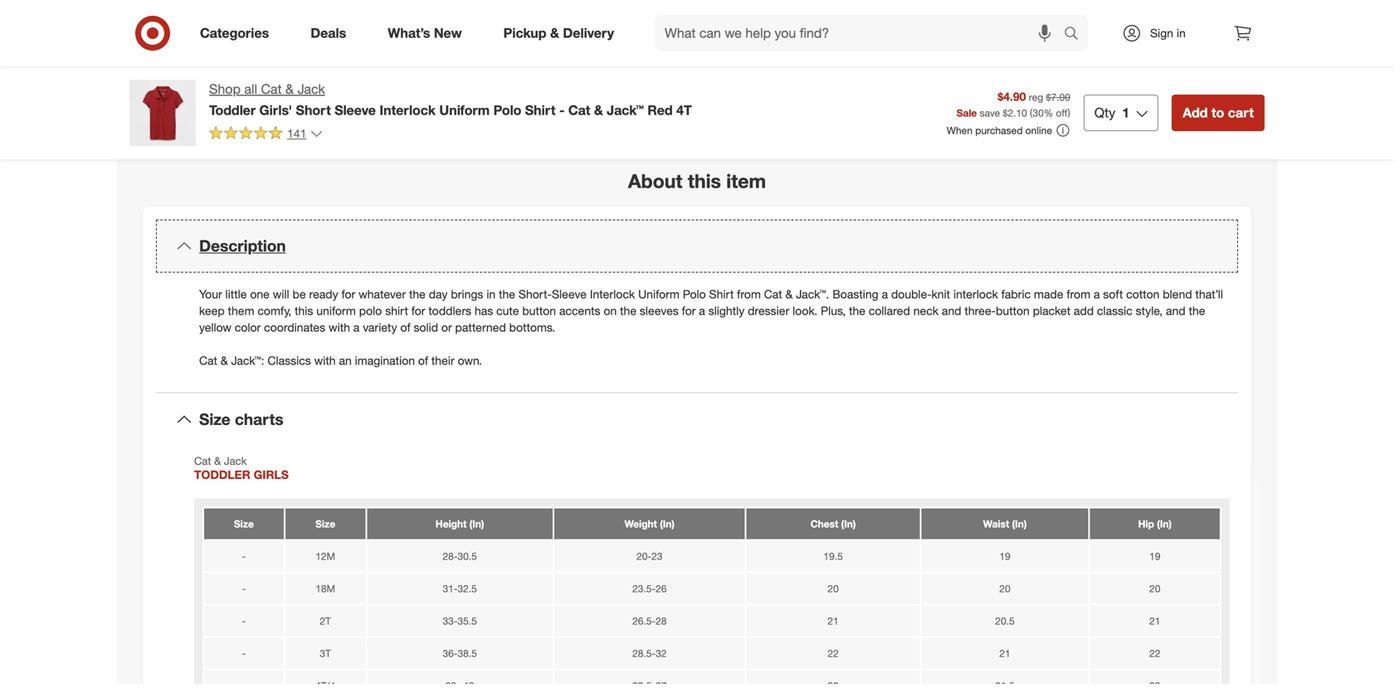 Task type: locate. For each thing, give the bounding box(es) containing it.
keep
[[199, 303, 225, 318]]

30
[[1033, 107, 1044, 119]]

cat inside your little one will be ready for whatever the day brings in the short-sleeve interlock uniform polo shirt from cat & jack™. boasting a double-knit interlock fabric made from a soft cotton blend that'll keep them comfy, this uniform polo shirt for toddlers has cute button accents on the sleeves for a slightly dressier look. plus, the collared neck and three-button placket add classic style, and the yellow color coordinates with a variety of solid or patterned bottoms.
[[765, 287, 783, 301]]

polo inside shop all cat & jack toddler girls' short sleeve interlock uniform polo shirt - cat & jack™ red 4t
[[494, 102, 522, 118]]

what's new
[[388, 25, 462, 41]]

about this item
[[628, 169, 766, 192]]

soft
[[1104, 287, 1124, 301]]

of inside your little one will be ready for whatever the day brings in the short-sleeve interlock uniform polo shirt from cat & jack™. boasting a double-knit interlock fabric made from a soft cotton blend that'll keep them comfy, this uniform polo shirt for toddlers has cute button accents on the sleeves for a slightly dressier look. plus, the collared neck and three-button placket add classic style, and the yellow color coordinates with a variety of solid or patterned bottoms.
[[401, 320, 411, 335]]

1 horizontal spatial polo
[[683, 287, 706, 301]]

1 horizontal spatial from
[[1067, 287, 1091, 301]]

your
[[199, 287, 222, 301]]

for up solid
[[412, 303, 426, 318]]

collared
[[869, 303, 911, 318]]

with
[[329, 320, 350, 335], [314, 353, 336, 368]]

0 horizontal spatial from
[[737, 287, 761, 301]]

blend
[[1164, 287, 1193, 301]]

or
[[442, 320, 452, 335]]

deals link
[[297, 15, 367, 51]]

0 vertical spatial sleeve
[[335, 102, 376, 118]]

0 horizontal spatial interlock
[[380, 102, 436, 118]]

sleeve up accents
[[552, 287, 587, 301]]

$7.00
[[1047, 91, 1071, 103]]

toddler
[[209, 102, 256, 118]]

2 from from the left
[[1067, 287, 1091, 301]]

1 horizontal spatial shirt
[[710, 287, 734, 301]]

interlock
[[380, 102, 436, 118], [590, 287, 635, 301]]

new
[[434, 25, 462, 41]]

polo left -
[[494, 102, 522, 118]]

shirt
[[525, 102, 556, 118], [710, 287, 734, 301]]

this left item
[[688, 169, 721, 192]]

with left an
[[314, 353, 336, 368]]

0 horizontal spatial and
[[942, 303, 962, 318]]

0 horizontal spatial sleeve
[[335, 102, 376, 118]]

2 button from the left
[[996, 303, 1030, 318]]

what's
[[388, 25, 430, 41]]

button
[[523, 303, 556, 318], [996, 303, 1030, 318]]

polo
[[359, 303, 382, 318]]

on
[[604, 303, 617, 318]]

yellow
[[199, 320, 232, 335]]

them
[[228, 303, 255, 318]]

qty 1
[[1095, 105, 1130, 121]]

categories
[[200, 25, 269, 41]]

0 horizontal spatial shirt
[[525, 102, 556, 118]]

shop
[[209, 81, 241, 97]]

cat up dressier
[[765, 287, 783, 301]]

sign in link
[[1108, 15, 1212, 51]]

cat
[[261, 81, 282, 97], [569, 102, 591, 118], [765, 287, 783, 301], [199, 353, 217, 368]]

0 horizontal spatial of
[[401, 320, 411, 335]]

a left soft
[[1094, 287, 1101, 301]]

add to cart button
[[1173, 95, 1265, 131]]

0 horizontal spatial uniform
[[440, 102, 490, 118]]

sleeve inside shop all cat & jack toddler girls' short sleeve interlock uniform polo shirt - cat & jack™ red 4t
[[335, 102, 376, 118]]

& right the pickup
[[550, 25, 560, 41]]

pickup & delivery
[[504, 25, 614, 41]]

1 vertical spatial with
[[314, 353, 336, 368]]

& left jack™
[[594, 102, 603, 118]]

1 vertical spatial interlock
[[590, 287, 635, 301]]

jack™
[[607, 102, 644, 118]]

1 horizontal spatial interlock
[[590, 287, 635, 301]]

in right sign
[[1177, 26, 1186, 40]]

boasting
[[833, 287, 879, 301]]

your little one will be ready for whatever the day brings in the short-sleeve interlock uniform polo shirt from cat & jack™. boasting a double-knit interlock fabric made from a soft cotton blend that'll keep them comfy, this uniform polo shirt for toddlers has cute button accents on the sleeves for a slightly dressier look. plus, the collared neck and three-button placket add classic style, and the yellow color coordinates with a variety of solid or patterned bottoms.
[[199, 287, 1224, 335]]

0 vertical spatial in
[[1177, 26, 1186, 40]]

cat right all
[[261, 81, 282, 97]]

0 horizontal spatial this
[[295, 303, 313, 318]]

0 vertical spatial this
[[688, 169, 721, 192]]

button down fabric
[[996, 303, 1030, 318]]

jack™.
[[796, 287, 830, 301]]

uniform inside your little one will be ready for whatever the day brings in the short-sleeve interlock uniform polo shirt from cat & jack™. boasting a double-knit interlock fabric made from a soft cotton blend that'll keep them comfy, this uniform polo shirt for toddlers has cute button accents on the sleeves for a slightly dressier look. plus, the collared neck and three-button placket add classic style, and the yellow color coordinates with a variety of solid or patterned bottoms.
[[639, 287, 680, 301]]

will
[[273, 287, 289, 301]]

one
[[250, 287, 270, 301]]

1 horizontal spatial button
[[996, 303, 1030, 318]]

a
[[882, 287, 889, 301], [1094, 287, 1101, 301], [699, 303, 706, 318], [354, 320, 360, 335]]

1 vertical spatial in
[[487, 287, 496, 301]]

1 and from the left
[[942, 303, 962, 318]]

sleeve
[[335, 102, 376, 118], [552, 287, 587, 301]]

and down blend
[[1167, 303, 1186, 318]]

add
[[1074, 303, 1094, 318]]

from up dressier
[[737, 287, 761, 301]]

1 vertical spatial uniform
[[639, 287, 680, 301]]

description button
[[156, 220, 1239, 273]]

sleeve inside your little one will be ready for whatever the day brings in the short-sleeve interlock uniform polo shirt from cat & jack™. boasting a double-knit interlock fabric made from a soft cotton blend that'll keep them comfy, this uniform polo shirt for toddlers has cute button accents on the sleeves for a slightly dressier look. plus, the collared neck and three-button placket add classic style, and the yellow color coordinates with a variety of solid or patterned bottoms.
[[552, 287, 587, 301]]

0 horizontal spatial for
[[342, 287, 356, 301]]

shirt up slightly
[[710, 287, 734, 301]]

when
[[947, 124, 973, 137]]

neck
[[914, 303, 939, 318]]

jack™:
[[231, 353, 264, 368]]

1 vertical spatial this
[[295, 303, 313, 318]]

interlock
[[954, 287, 999, 301]]

& left jack™:
[[221, 353, 228, 368]]

0 vertical spatial with
[[329, 320, 350, 335]]

this down be
[[295, 303, 313, 318]]

1 horizontal spatial sleeve
[[552, 287, 587, 301]]

of left their
[[418, 353, 428, 368]]

interlock inside shop all cat & jack toddler girls' short sleeve interlock uniform polo shirt - cat & jack™ red 4t
[[380, 102, 436, 118]]

coordinates
[[264, 320, 326, 335]]

classics
[[268, 353, 311, 368]]

classic
[[1098, 303, 1133, 318]]

1 button from the left
[[523, 303, 556, 318]]

interlock up on
[[590, 287, 635, 301]]

1 vertical spatial shirt
[[710, 287, 734, 301]]

141
[[287, 126, 307, 141]]

search
[[1057, 27, 1097, 43]]

uniform up sleeves
[[639, 287, 680, 301]]

& left jack
[[286, 81, 294, 97]]

the
[[409, 287, 426, 301], [499, 287, 516, 301], [620, 303, 637, 318], [849, 303, 866, 318], [1189, 303, 1206, 318]]

of down shirt
[[401, 320, 411, 335]]

patterned
[[455, 320, 506, 335]]

delivery
[[563, 25, 614, 41]]

0 horizontal spatial button
[[523, 303, 556, 318]]

1 horizontal spatial uniform
[[639, 287, 680, 301]]

for up uniform
[[342, 287, 356, 301]]

1 vertical spatial polo
[[683, 287, 706, 301]]

an
[[339, 353, 352, 368]]

0 vertical spatial interlock
[[380, 102, 436, 118]]

1 horizontal spatial and
[[1167, 303, 1186, 318]]

0 horizontal spatial in
[[487, 287, 496, 301]]

and down knit
[[942, 303, 962, 318]]

shirt left -
[[525, 102, 556, 118]]

short-
[[519, 287, 552, 301]]

141 link
[[209, 125, 323, 144]]

interlock down what's
[[380, 102, 436, 118]]

the down boasting on the right top of page
[[849, 303, 866, 318]]

add to cart
[[1183, 105, 1255, 121]]

with down uniform
[[329, 320, 350, 335]]

0 vertical spatial shirt
[[525, 102, 556, 118]]

color
[[235, 320, 261, 335]]

the up cute in the top of the page
[[499, 287, 516, 301]]

pickup
[[504, 25, 547, 41]]

2 horizontal spatial for
[[682, 303, 696, 318]]

this inside your little one will be ready for whatever the day brings in the short-sleeve interlock uniform polo shirt from cat & jack™. boasting a double-knit interlock fabric made from a soft cotton blend that'll keep them comfy, this uniform polo shirt for toddlers has cute button accents on the sleeves for a slightly dressier look. plus, the collared neck and three-button placket add classic style, and the yellow color coordinates with a variety of solid or patterned bottoms.
[[295, 303, 313, 318]]

from up add
[[1067, 287, 1091, 301]]

reg
[[1029, 91, 1044, 103]]

in up the has at the left top
[[487, 287, 496, 301]]

style,
[[1136, 303, 1163, 318]]

sale
[[957, 107, 978, 119]]

own.
[[458, 353, 482, 368]]

a left slightly
[[699, 303, 706, 318]]

1 horizontal spatial this
[[688, 169, 721, 192]]

what's new link
[[374, 15, 483, 51]]

comfy,
[[258, 303, 292, 318]]

0 vertical spatial polo
[[494, 102, 522, 118]]

button down short-
[[523, 303, 556, 318]]

sleeves
[[640, 303, 679, 318]]

sign in
[[1151, 26, 1186, 40]]

be
[[293, 287, 306, 301]]

item
[[727, 169, 766, 192]]

0 horizontal spatial polo
[[494, 102, 522, 118]]

1 horizontal spatial of
[[418, 353, 428, 368]]

with inside your little one will be ready for whatever the day brings in the short-sleeve interlock uniform polo shirt from cat & jack™. boasting a double-knit interlock fabric made from a soft cotton blend that'll keep them comfy, this uniform polo shirt for toddlers has cute button accents on the sleeves for a slightly dressier look. plus, the collared neck and three-button placket add classic style, and the yellow color coordinates with a variety of solid or patterned bottoms.
[[329, 320, 350, 335]]

jack
[[298, 81, 325, 97]]

sleeve right the short on the top of page
[[335, 102, 376, 118]]

0 vertical spatial uniform
[[440, 102, 490, 118]]

1 vertical spatial sleeve
[[552, 287, 587, 301]]

from
[[737, 287, 761, 301], [1067, 287, 1091, 301]]

all
[[244, 81, 257, 97]]

polo down description dropdown button
[[683, 287, 706, 301]]

for
[[342, 287, 356, 301], [412, 303, 426, 318], [682, 303, 696, 318]]

1 horizontal spatial in
[[1177, 26, 1186, 40]]

& up look.
[[786, 287, 793, 301]]

plus,
[[821, 303, 846, 318]]

sponsored
[[1216, 99, 1265, 112]]

)
[[1068, 107, 1071, 119]]

$
[[1003, 107, 1008, 119]]

uniform down new
[[440, 102, 490, 118]]

qty
[[1095, 105, 1116, 121]]

accents
[[560, 303, 601, 318]]

this
[[688, 169, 721, 192], [295, 303, 313, 318]]

add
[[1183, 105, 1209, 121]]

0 vertical spatial of
[[401, 320, 411, 335]]

for right sleeves
[[682, 303, 696, 318]]

solid
[[414, 320, 438, 335]]



Task type: describe. For each thing, give the bounding box(es) containing it.
whatever
[[359, 287, 406, 301]]

the right on
[[620, 303, 637, 318]]

size charts
[[199, 410, 284, 429]]

ready
[[309, 287, 338, 301]]

online
[[1026, 124, 1053, 137]]

their
[[432, 353, 455, 368]]

slightly
[[709, 303, 745, 318]]

that'll
[[1196, 287, 1224, 301]]

cat right -
[[569, 102, 591, 118]]

made
[[1035, 287, 1064, 301]]

2.10
[[1008, 107, 1028, 119]]

a down polo
[[354, 320, 360, 335]]

-
[[560, 102, 565, 118]]

2 and from the left
[[1167, 303, 1186, 318]]

uniform inside shop all cat & jack toddler girls' short sleeve interlock uniform polo shirt - cat & jack™ red 4t
[[440, 102, 490, 118]]

fabric
[[1002, 287, 1031, 301]]

description
[[199, 236, 286, 255]]

little
[[225, 287, 247, 301]]

$4.90 reg $7.00 sale save $ 2.10 ( 30 % off )
[[957, 89, 1071, 119]]

charts
[[235, 410, 284, 429]]

toddlers
[[429, 303, 472, 318]]

cute
[[497, 303, 519, 318]]

deals
[[311, 25, 346, 41]]

shirt inside shop all cat & jack toddler girls' short sleeve interlock uniform polo shirt - cat & jack™ red 4t
[[525, 102, 556, 118]]

imagination
[[355, 353, 415, 368]]

variety
[[363, 320, 397, 335]]

image of toddler girls' short sleeve interlock uniform polo shirt - cat & jack™ red 4t image
[[130, 80, 196, 146]]

to
[[1212, 105, 1225, 121]]

$4.90
[[998, 89, 1027, 104]]

shirt
[[385, 303, 408, 318]]

shop all cat & jack toddler girls' short sleeve interlock uniform polo shirt - cat & jack™ red 4t
[[209, 81, 692, 118]]

sign
[[1151, 26, 1174, 40]]

%
[[1044, 107, 1054, 119]]

save
[[980, 107, 1001, 119]]

the left day
[[409, 287, 426, 301]]

about
[[628, 169, 683, 192]]

in inside your little one will be ready for whatever the day brings in the short-sleeve interlock uniform polo shirt from cat & jack™. boasting a double-knit interlock fabric made from a soft cotton blend that'll keep them comfy, this uniform polo shirt for toddlers has cute button accents on the sleeves for a slightly dressier look. plus, the collared neck and three-button placket add classic style, and the yellow color coordinates with a variety of solid or patterned bottoms.
[[487, 287, 496, 301]]

cotton
[[1127, 287, 1160, 301]]

& inside your little one will be ready for whatever the day brings in the short-sleeve interlock uniform polo shirt from cat & jack™. boasting a double-knit interlock fabric made from a soft cotton blend that'll keep them comfy, this uniform polo shirt for toddlers has cute button accents on the sleeves for a slightly dressier look. plus, the collared neck and three-button placket add classic style, and the yellow color coordinates with a variety of solid or patterned bottoms.
[[786, 287, 793, 301]]

red
[[648, 102, 673, 118]]

What can we help you find? suggestions appear below search field
[[655, 15, 1069, 51]]

1 from from the left
[[737, 287, 761, 301]]

interlock inside your little one will be ready for whatever the day brings in the short-sleeve interlock uniform polo shirt from cat & jack™. boasting a double-knit interlock fabric made from a soft cotton blend that'll keep them comfy, this uniform polo shirt for toddlers has cute button accents on the sleeves for a slightly dressier look. plus, the collared neck and three-button placket add classic style, and the yellow color coordinates with a variety of solid or patterned bottoms.
[[590, 287, 635, 301]]

off
[[1057, 107, 1068, 119]]

categories link
[[186, 15, 290, 51]]

look.
[[793, 303, 818, 318]]

shirt inside your little one will be ready for whatever the day brings in the short-sleeve interlock uniform polo shirt from cat & jack™. boasting a double-knit interlock fabric made from a soft cotton blend that'll keep them comfy, this uniform polo shirt for toddlers has cute button accents on the sleeves for a slightly dressier look. plus, the collared neck and three-button placket add classic style, and the yellow color coordinates with a variety of solid or patterned bottoms.
[[710, 287, 734, 301]]

girls'
[[259, 102, 292, 118]]

the down that'll
[[1189, 303, 1206, 318]]

1 horizontal spatial for
[[412, 303, 426, 318]]

1 vertical spatial of
[[418, 353, 428, 368]]

placket
[[1034, 303, 1071, 318]]

has
[[475, 303, 493, 318]]

1
[[1123, 105, 1130, 121]]

three-
[[965, 303, 996, 318]]

double-
[[892, 287, 932, 301]]

when purchased online
[[947, 124, 1053, 137]]

search button
[[1057, 15, 1097, 55]]

purchased
[[976, 124, 1023, 137]]

cat & jack™: classics with an imagination of their own.
[[199, 353, 482, 368]]

uniform
[[317, 303, 356, 318]]

size charts button
[[156, 393, 1239, 446]]

a up 'collared'
[[882, 287, 889, 301]]

pickup & delivery link
[[490, 15, 635, 51]]

advertisement region
[[717, 35, 1265, 98]]

polo inside your little one will be ready for whatever the day brings in the short-sleeve interlock uniform polo shirt from cat & jack™. boasting a double-knit interlock fabric made from a soft cotton blend that'll keep them comfy, this uniform polo shirt for toddlers has cute button accents on the sleeves for a slightly dressier look. plus, the collared neck and three-button placket add classic style, and the yellow color coordinates with a variety of solid or patterned bottoms.
[[683, 287, 706, 301]]

size
[[199, 410, 231, 429]]

cat down yellow
[[199, 353, 217, 368]]

(
[[1031, 107, 1033, 119]]

4t
[[677, 102, 692, 118]]

knit
[[932, 287, 951, 301]]



Task type: vqa. For each thing, say whether or not it's contained in the screenshot.
KB - 6 days ago
no



